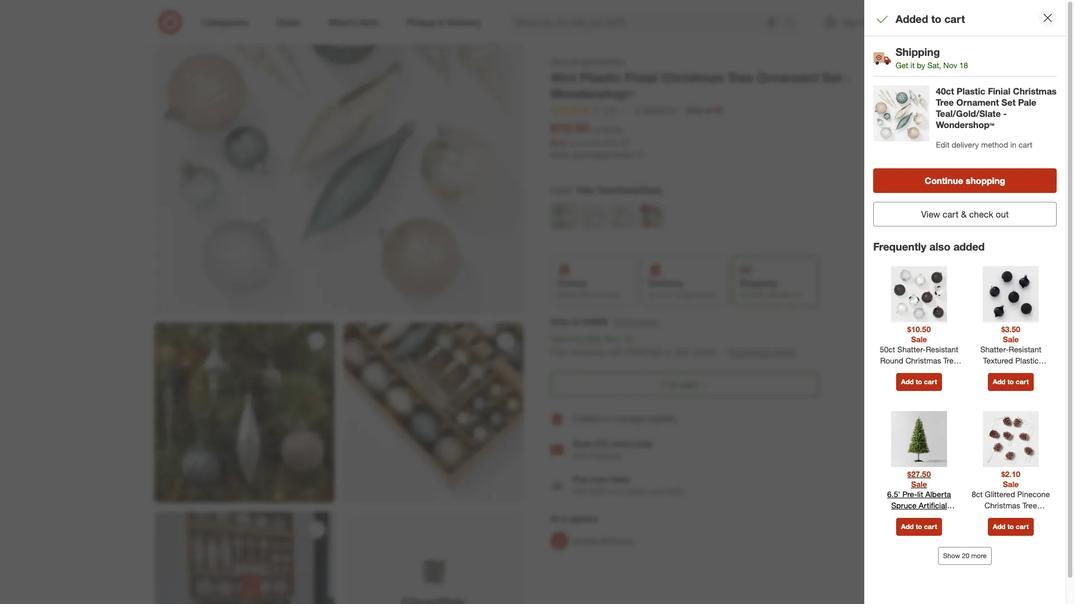 Task type: vqa. For each thing, say whether or not it's contained in the screenshot.
Holler and Glow Creaseless Hair Clips - Gold - 8ct's Pick
no



Task type: locate. For each thing, give the bounding box(es) containing it.
tree inside the $10.50 sale 50ct shatter-resistant round christmas tree ornament set - wondershop™
[[944, 356, 958, 366]]

add to cart down the artificial
[[901, 523, 938, 531]]

also
[[930, 240, 951, 253]]

add to cart down $3.50 sale
[[993, 378, 1029, 386]]

only at
[[686, 105, 713, 115]]

redcard right with
[[627, 346, 662, 358]]

reg
[[591, 126, 601, 134]]

$
[[585, 139, 588, 147]]

add to cart button down round
[[896, 373, 943, 391]]

search
[[780, 18, 806, 29]]

1 horizontal spatial shatter-
[[898, 345, 926, 354]]

only
[[686, 105, 703, 115]]

add for $27.50
[[901, 523, 914, 531]]

1 vertical spatial teal/gold/slate
[[598, 185, 663, 196]]

added to cart
[[896, 12, 966, 25]]

sale down $3.50
[[1003, 335, 1019, 344]]

$27.50
[[908, 470, 931, 479]]

edit left delivery
[[936, 140, 950, 149]]

photo from @gala_mk85, 4 of 7 image
[[154, 512, 335, 604]]

$10.50 down 50ct shatter-resistant round christmas tree ornament set - wondershop™ image
[[908, 325, 931, 334]]

add to cart button down $3.50 sale
[[988, 373, 1034, 391]]

christmas inside shop all wondershop 40ct plastic finial christmas tree ornament set - wondershop™
[[662, 69, 724, 85]]

to for $27.50
[[916, 523, 923, 531]]

8ct
[[972, 490, 983, 499]]

0 horizontal spatial redcard
[[591, 451, 622, 461]]

add to cart down glittered
[[993, 523, 1029, 531]]

0 vertical spatial teal/gold/slate
[[936, 108, 1001, 119]]

wondershop™ for plastic
[[551, 85, 635, 101]]

0 vertical spatial edit
[[936, 140, 950, 149]]

sale down $2.10
[[1003, 480, 1019, 489]]

$2.10
[[1002, 470, 1021, 479]]

40ct inside shop all wondershop 40ct plastic finial christmas tree ornament set - wondershop™
[[551, 69, 577, 85]]

ornament down search button
[[757, 69, 819, 85]]

teal/gold/slate up delivery
[[936, 108, 1001, 119]]

redcard
[[627, 346, 662, 358], [591, 451, 622, 461]]

- inside $27.50 sale 6.5' pre-lit alberta spruce artificial christmas tree - wondershop™
[[945, 512, 948, 522]]

sale down 50ct shatter-resistant round christmas tree ornament set - wondershop™ image
[[911, 335, 928, 344]]

$10.50
[[551, 120, 589, 136], [908, 325, 931, 334]]

40ct plastic finial christmas tree ornament set pale teal/gold/slate - wondershop™
[[936, 85, 1057, 130]]

shipping get it by sat, nov 18
[[896, 45, 969, 70], [740, 277, 802, 299]]

create or manage registry
[[573, 413, 678, 424]]

$10.50 inside the $10.50 sale 50ct shatter-resistant round christmas tree ornament set - wondershop™
[[908, 325, 931, 334]]

0 horizontal spatial sat,
[[587, 334, 603, 345]]

1 vertical spatial 40ct
[[936, 85, 955, 97]]

shatter-
[[898, 345, 926, 354], [573, 536, 602, 545]]

soon
[[659, 290, 673, 299]]

save
[[573, 438, 594, 450]]

215
[[603, 105, 616, 115]]

get up free
[[551, 334, 565, 345]]

ready
[[558, 290, 577, 299]]

over left $100 on the bottom of the page
[[649, 487, 665, 497]]

1 vertical spatial it
[[753, 290, 756, 299]]

shatter-resistant textured plastic christmas tree ornament set 20pc - wondershop™ image
[[983, 267, 1039, 323]]

red/green/gold image
[[640, 204, 663, 228]]

0 horizontal spatial pale
[[577, 185, 595, 196]]

to down $3.50 sale
[[1008, 378, 1014, 386]]

1 vertical spatial redcard
[[591, 451, 622, 461]]

1 horizontal spatial in
[[1011, 140, 1017, 149]]

to right the added
[[932, 12, 942, 25]]

2 vertical spatial 18
[[624, 334, 634, 345]]

shipping
[[571, 346, 605, 358]]

3 questions link
[[630, 104, 677, 117]]

2 vertical spatial get
[[551, 334, 565, 345]]

2 horizontal spatial it
[[911, 60, 915, 70]]

add for $10.50
[[901, 378, 914, 386]]

add to cart
[[901, 378, 938, 386], [993, 378, 1029, 386], [901, 523, 938, 531], [993, 523, 1029, 531]]

ornament down round
[[892, 367, 927, 377]]

show 20 more button
[[939, 547, 992, 565]]

it down "7" link
[[911, 60, 915, 70]]

orders right $35
[[692, 346, 718, 358]]

with down pay
[[573, 487, 589, 497]]

0 vertical spatial with
[[573, 451, 589, 461]]

1 horizontal spatial resistant
[[926, 345, 959, 354]]

resistant right the 50ct
[[926, 345, 959, 354]]

1 horizontal spatial over
[[649, 487, 665, 497]]

0 vertical spatial nov
[[944, 60, 958, 70]]

to up the sign in button
[[916, 378, 923, 386]]

0 horizontal spatial shipping get it by sat, nov 18
[[740, 277, 802, 299]]

2 vertical spatial it
[[568, 334, 573, 345]]

finial up method
[[988, 85, 1011, 97]]

finial
[[625, 69, 658, 85], [988, 85, 1011, 97]]

1 horizontal spatial finial
[[988, 85, 1011, 97]]

over up the affirm
[[591, 474, 609, 485]]

sale inside $3.50 sale
[[1003, 335, 1019, 344]]

resistant down on
[[602, 536, 634, 545]]

40ct plastic finial christmas tree ornament set - wondershop™, 2 of 7 image
[[154, 323, 335, 503]]

0 vertical spatial shatter-
[[898, 345, 926, 354]]

1 vertical spatial plastic
[[957, 85, 986, 97]]

tree inside $27.50 sale 6.5' pre-lit alberta spruce artificial christmas tree - wondershop™
[[928, 512, 943, 522]]

set
[[822, 69, 843, 85], [1002, 97, 1016, 108], [930, 367, 941, 377], [1021, 512, 1033, 522]]

0 vertical spatial 18
[[960, 60, 969, 70]]

it right today
[[753, 290, 756, 299]]

pinecone
[[1018, 490, 1050, 499]]

as
[[649, 290, 657, 299]]

sale inside $2.10 sale 8ct glittered pinecone christmas tree ornament set - wondershop™
[[1003, 480, 1019, 489]]

1 horizontal spatial edit
[[936, 140, 950, 149]]

wondershop™ inside 40ct plastic finial christmas tree ornament set pale teal/gold/slate - wondershop™
[[936, 119, 995, 130]]

1 horizontal spatial pale
[[1019, 97, 1037, 108]]

1 horizontal spatial orders
[[692, 346, 718, 358]]

0 vertical spatial finial
[[625, 69, 658, 85]]

ornament up the edit delivery method in cart
[[957, 97, 999, 108]]

resistant
[[926, 345, 959, 354], [602, 536, 634, 545]]

1 horizontal spatial 18
[[795, 290, 802, 299]]

plastic up delivery
[[957, 85, 986, 97]]

shatter- inside button
[[573, 536, 602, 545]]

wondershop™ up 215 link
[[551, 85, 635, 101]]

add down glittered
[[993, 523, 1006, 531]]

40ct down shop
[[551, 69, 577, 85]]

1 vertical spatial with
[[573, 487, 589, 497]]

add for $2.10
[[993, 523, 1006, 531]]

$10.50 reg $15.00 sale save $ 4.50 ( 30 % off )
[[551, 120, 630, 147]]

edit left the location
[[615, 317, 629, 327]]

3
[[635, 105, 639, 114]]

it up free
[[568, 334, 573, 345]]

continue
[[925, 175, 964, 186]]

1 vertical spatial finial
[[988, 85, 1011, 97]]

0 vertical spatial $10.50
[[551, 120, 589, 136]]

1 with from the top
[[573, 451, 589, 461]]

$35
[[675, 346, 690, 358]]

shipping
[[896, 45, 940, 58], [740, 277, 777, 289]]

%
[[612, 139, 618, 147]]

by down "7" link
[[917, 60, 926, 70]]

wondershop™ down glittered
[[987, 523, 1036, 533]]

8ct glittered pinecone christmas tree ornament set - wondershop™ image
[[983, 412, 1039, 467]]

to down the artificial
[[916, 523, 923, 531]]

purchased
[[573, 150, 610, 160]]

cart
[[945, 12, 966, 25], [1019, 140, 1033, 149], [943, 209, 959, 220], [924, 378, 938, 386], [1016, 378, 1029, 386], [924, 523, 938, 531], [1016, 523, 1029, 531]]

redcard down 5%
[[591, 451, 622, 461]]

1 vertical spatial nov
[[781, 290, 793, 299]]

with inside save 5% every day with redcard
[[573, 451, 589, 461]]

artificial
[[919, 501, 947, 511]]

pickup
[[558, 277, 587, 289]]

wondershop™ for resistant
[[895, 378, 944, 388]]

0 horizontal spatial finial
[[625, 69, 658, 85]]

add to cart down round
[[901, 378, 938, 386]]

affirm
[[591, 487, 611, 497]]

wondershop™ up delivery
[[936, 119, 995, 130]]

by right today
[[758, 290, 765, 299]]

tree inside 40ct plastic finial christmas tree ornament set pale teal/gold/slate - wondershop™
[[936, 97, 954, 108]]

glittered
[[985, 490, 1016, 499]]

2 with from the top
[[573, 487, 589, 497]]

2 horizontal spatial get
[[896, 60, 909, 70]]

with
[[573, 451, 589, 461], [573, 487, 589, 497]]

2 horizontal spatial by
[[917, 60, 926, 70]]

1 vertical spatial $10.50
[[908, 325, 931, 334]]

save
[[569, 139, 583, 147]]

redcard inside save 5% every day with redcard
[[591, 451, 622, 461]]

1 vertical spatial edit
[[615, 317, 629, 327]]

or left $35
[[665, 346, 673, 358]]

in right sign
[[910, 415, 915, 423]]

pre-
[[903, 490, 918, 499]]

or right "create"
[[602, 413, 610, 424]]

0 vertical spatial resistant
[[926, 345, 959, 354]]

tree
[[728, 69, 754, 85], [936, 97, 954, 108], [944, 356, 958, 366], [1023, 501, 1038, 511], [928, 512, 943, 522]]

wondershop™ inside $27.50 sale 6.5' pre-lit alberta spruce artificial christmas tree - wondershop™
[[895, 523, 944, 533]]

glance
[[570, 513, 599, 524]]

&
[[961, 209, 967, 220]]

0 horizontal spatial it
[[568, 334, 573, 345]]

1 vertical spatial shatter-
[[573, 536, 602, 545]]

it inside dialog
[[911, 60, 915, 70]]

in right method
[[1011, 140, 1017, 149]]

free
[[551, 346, 568, 358]]

40ct right 40ct plastic finial christmas tree ornament set pale teal/gold/slate - wondershop™ "image"
[[936, 85, 955, 97]]

0 vertical spatial pale
[[1019, 97, 1037, 108]]

at
[[551, 513, 560, 524]]

add to cart for $2.10
[[993, 523, 1029, 531]]

view cart & check out link
[[874, 202, 1057, 226]]

with down save
[[573, 451, 589, 461]]

to
[[932, 12, 942, 25], [572, 316, 581, 327], [916, 378, 923, 386], [1008, 378, 1014, 386], [916, 523, 923, 531], [1008, 523, 1014, 531]]

1 vertical spatial shipping
[[740, 277, 777, 289]]

0 horizontal spatial teal/gold/slate
[[598, 185, 663, 196]]

2 vertical spatial nov
[[605, 334, 621, 345]]

pink/champagne image
[[611, 204, 634, 228]]

edit inside dialog
[[936, 140, 950, 149]]

0 vertical spatial sat,
[[928, 60, 942, 70]]

1 vertical spatial sat,
[[767, 290, 779, 299]]

0 vertical spatial it
[[911, 60, 915, 70]]

(
[[603, 139, 605, 147]]

shatter- up round
[[898, 345, 926, 354]]

0 vertical spatial 40ct
[[551, 69, 577, 85]]

2 vertical spatial sat,
[[587, 334, 603, 345]]

1 horizontal spatial 40ct
[[936, 85, 955, 97]]

dialog
[[865, 0, 1075, 604]]

0 vertical spatial get
[[896, 60, 909, 70]]

finial up 3
[[625, 69, 658, 85]]

1 vertical spatial orders
[[625, 487, 647, 497]]

$10.50 sale 50ct shatter-resistant round christmas tree ornament set - wondershop™
[[880, 325, 959, 388]]

0 vertical spatial shipping
[[896, 45, 940, 58]]

0 vertical spatial over
[[591, 474, 609, 485]]

add down spruce
[[901, 523, 914, 531]]

wondershop™ down the artificial
[[895, 523, 944, 533]]

1 horizontal spatial or
[[665, 346, 673, 358]]

0 vertical spatial by
[[917, 60, 926, 70]]

on
[[614, 487, 622, 497]]

1 vertical spatial resistant
[[602, 536, 634, 545]]

sign in
[[895, 415, 915, 423]]

0 vertical spatial plastic
[[581, 69, 622, 85]]

by up shipping
[[575, 334, 585, 345]]

over
[[591, 474, 609, 485], [649, 487, 665, 497]]

wondershop
[[581, 57, 626, 66]]

color
[[551, 185, 572, 196]]

by
[[917, 60, 926, 70], [758, 290, 765, 299], [575, 334, 585, 345]]

teal/gold/slate up pink/champagne icon
[[598, 185, 663, 196]]

ornament inside shop all wondershop 40ct plastic finial christmas tree ornament set - wondershop™
[[757, 69, 819, 85]]

$27.50 sale 6.5' pre-lit alberta spruce artificial christmas tree - wondershop™
[[888, 470, 951, 533]]

shatter- down glance
[[573, 536, 602, 545]]

0 horizontal spatial edit
[[615, 317, 629, 327]]

sale inside $27.50 sale 6.5' pre-lit alberta spruce artificial christmas tree - wondershop™
[[911, 480, 928, 489]]

6.5' pre-lit alberta spruce artificial christmas tree - wondershop™ image
[[892, 412, 947, 467]]

ornament inside $2.10 sale 8ct glittered pinecone christmas tree ornament set - wondershop™
[[984, 512, 1019, 522]]

sale inside the $10.50 sale 50ct shatter-resistant round christmas tree ornament set - wondershop™
[[911, 335, 928, 344]]

$10.50 inside $10.50 reg $15.00 sale save $ 4.50 ( 30 % off )
[[551, 120, 589, 136]]

0 horizontal spatial 40ct
[[551, 69, 577, 85]]

when
[[551, 150, 571, 160]]

0 horizontal spatial get
[[551, 334, 565, 345]]

0 horizontal spatial shipping
[[740, 277, 777, 289]]

40ct plastic finial christmas tree ornament set - wondershop™, 1 of 7 image
[[154, 0, 524, 314]]

pale
[[1019, 97, 1037, 108], [577, 185, 595, 196]]

2 vertical spatial by
[[575, 334, 585, 345]]

edit for edit location
[[615, 317, 629, 327]]

1 vertical spatial by
[[758, 290, 765, 299]]

)
[[628, 139, 630, 147]]

added
[[896, 12, 929, 25]]

frequently also added
[[874, 240, 985, 253]]

edit for edit delivery method in cart
[[936, 140, 950, 149]]

add to cart for $10.50
[[901, 378, 938, 386]]

$10.50 for $10.50 reg $15.00 sale save $ 4.50 ( 30 % off )
[[551, 120, 589, 136]]

it
[[911, 60, 915, 70], [753, 290, 756, 299], [568, 334, 573, 345]]

0 vertical spatial shipping get it by sat, nov 18
[[896, 45, 969, 70]]

1 horizontal spatial plastic
[[957, 85, 986, 97]]

plastic down wondershop
[[581, 69, 622, 85]]

0 horizontal spatial nov
[[605, 334, 621, 345]]

$15.00
[[603, 126, 623, 134]]

0 vertical spatial redcard
[[627, 346, 662, 358]]

wondershop™ inside shop all wondershop 40ct plastic finial christmas tree ornament set - wondershop™
[[551, 85, 635, 101]]

1 vertical spatial shipping get it by sat, nov 18
[[740, 277, 802, 299]]

today
[[699, 290, 716, 299]]

more
[[972, 552, 987, 560]]

0 horizontal spatial by
[[575, 334, 585, 345]]

0 horizontal spatial 18
[[624, 334, 634, 345]]

1 horizontal spatial by
[[758, 290, 765, 299]]

wondershop™ for lit
[[895, 523, 944, 533]]

add down round
[[901, 378, 914, 386]]

0 horizontal spatial shatter-
[[573, 536, 602, 545]]

teal/gold/slate inside 40ct plastic finial christmas tree ornament set pale teal/gold/slate - wondershop™
[[936, 108, 1001, 119]]

to for $2.10
[[1008, 523, 1014, 531]]

wondershop™ inside $2.10 sale 8ct glittered pinecone christmas tree ornament set - wondershop™
[[987, 523, 1036, 533]]

orders right on
[[625, 487, 647, 497]]

add to cart button down the artificial
[[896, 518, 943, 536]]

or inside get it by sat, nov 18 free shipping with redcard or $35 orders - exclusions apply.
[[665, 346, 673, 358]]

40ct
[[551, 69, 577, 85], [936, 85, 955, 97]]

get inside dialog
[[896, 60, 909, 70]]

add to cart button for $2.10
[[988, 518, 1034, 536]]

1 horizontal spatial get
[[740, 290, 751, 299]]

add to cart button
[[896, 373, 943, 391], [988, 373, 1034, 391], [896, 518, 943, 536], [988, 518, 1034, 536]]

get right today
[[740, 290, 751, 299]]

0 vertical spatial orders
[[692, 346, 718, 358]]

0 vertical spatial or
[[665, 346, 673, 358]]

with inside pay over time with affirm on orders over $100
[[573, 487, 589, 497]]

set inside shop all wondershop 40ct plastic finial christmas tree ornament set - wondershop™
[[822, 69, 843, 85]]

sale down '$27.50'
[[911, 480, 928, 489]]

add down $3.50 sale
[[993, 378, 1006, 386]]

exclusions
[[729, 346, 772, 358]]

1 vertical spatial in
[[910, 415, 915, 423]]

0 horizontal spatial resistant
[[602, 536, 634, 545]]

2 horizontal spatial sat,
[[928, 60, 942, 70]]

wondershop™ down round
[[895, 378, 944, 388]]

1 vertical spatial pale
[[577, 185, 595, 196]]

$10.50 up save
[[551, 120, 589, 136]]

edit inside button
[[615, 317, 629, 327]]

in
[[1011, 140, 1017, 149], [910, 415, 915, 423]]

1 horizontal spatial teal/gold/slate
[[936, 108, 1001, 119]]

0 horizontal spatial orders
[[625, 487, 647, 497]]

wondershop™ inside the $10.50 sale 50ct shatter-resistant round christmas tree ornament set - wondershop™
[[895, 378, 944, 388]]

0 horizontal spatial in
[[910, 415, 915, 423]]

search button
[[780, 10, 806, 37]]

- inside the $10.50 sale 50ct shatter-resistant round christmas tree ornament set - wondershop™
[[944, 367, 947, 377]]

0 vertical spatial in
[[1011, 140, 1017, 149]]

1 horizontal spatial $10.50
[[908, 325, 931, 334]]

0 horizontal spatial $10.50
[[551, 120, 589, 136]]

to down glittered
[[1008, 523, 1014, 531]]

add to cart button down glittered
[[988, 518, 1034, 536]]

sale up when
[[551, 138, 567, 147]]

get down "7" link
[[896, 60, 909, 70]]

0 horizontal spatial plastic
[[581, 69, 622, 85]]

1 horizontal spatial shipping
[[896, 45, 940, 58]]

1 vertical spatial or
[[602, 413, 610, 424]]

50ct shatter-resistant round christmas tree ornament set - wondershop™ image
[[892, 267, 947, 323]]

ornament down glittered
[[984, 512, 1019, 522]]



Task type: describe. For each thing, give the bounding box(es) containing it.
30
[[605, 139, 612, 147]]

2 horizontal spatial 18
[[960, 60, 969, 70]]

0 horizontal spatial over
[[591, 474, 609, 485]]

continue shopping
[[925, 175, 1006, 186]]

view
[[922, 209, 941, 220]]

day
[[638, 438, 653, 450]]

shatter- inside the $10.50 sale 50ct shatter-resistant round christmas tree ornament set - wondershop™
[[898, 345, 926, 354]]

round
[[881, 356, 904, 366]]

ship to 94806
[[551, 316, 608, 327]]

add for $3.50
[[993, 378, 1006, 386]]

What can we help you find? suggestions appear below search field
[[509, 10, 787, 35]]

3 questions
[[635, 105, 677, 114]]

0 horizontal spatial or
[[602, 413, 610, 424]]

sale for $2.10 sale 8ct glittered pinecone christmas tree ornament set - wondershop™
[[1003, 480, 1019, 489]]

delivery
[[952, 140, 979, 149]]

sat, inside get it by sat, nov 18 free shipping with redcard or $35 orders - exclusions apply.
[[587, 334, 603, 345]]

added
[[954, 240, 985, 253]]

7
[[910, 12, 913, 18]]

all
[[571, 57, 579, 66]]

$3.50
[[1002, 325, 1021, 334]]

plastic inside shop all wondershop 40ct plastic finial christmas tree ornament set - wondershop™
[[581, 69, 622, 85]]

$10.50 for $10.50 sale 50ct shatter-resistant round christmas tree ornament set - wondershop™
[[908, 325, 931, 334]]

in inside dialog
[[1011, 140, 1017, 149]]

redcard inside get it by sat, nov 18 free shipping with redcard or $35 orders - exclusions apply.
[[627, 346, 662, 358]]

40ct plastic finial christmas tree ornament set pale teal/gold/slate - wondershop™ image
[[874, 85, 930, 141]]

get inside get it by sat, nov 18 free shipping with redcard or $35 orders - exclusions apply.
[[551, 334, 565, 345]]

#targetstyle preview 1 image
[[423, 561, 445, 583]]

add to cart for $3.50
[[993, 378, 1029, 386]]

40ct plastic finial christmas tree ornament set - wondershop™, 3 of 7 image
[[344, 323, 524, 503]]

candy champagne image
[[581, 204, 605, 228]]

- inside get it by sat, nov 18 free shipping with redcard or $35 orders - exclusions apply.
[[721, 346, 724, 358]]

with
[[608, 346, 624, 358]]

get it by sat, nov 18 free shipping with redcard or $35 orders - exclusions apply.
[[551, 334, 798, 358]]

1 horizontal spatial nov
[[781, 290, 793, 299]]

resistant inside button
[[602, 536, 634, 545]]

orders inside get it by sat, nov 18 free shipping with redcard or $35 orders - exclusions apply.
[[692, 346, 718, 358]]

spruce
[[892, 501, 917, 511]]

18 inside get it by sat, nov 18 free shipping with redcard or $35 orders - exclusions apply.
[[624, 334, 634, 345]]

7 link
[[893, 10, 918, 35]]

sign in button
[[887, 410, 920, 428]]

sale for $10.50 sale 50ct shatter-resistant round christmas tree ornament set - wondershop™
[[911, 335, 928, 344]]

to right ship
[[572, 316, 581, 327]]

shop
[[551, 57, 569, 66]]

add to cart button for $10.50
[[896, 373, 943, 391]]

christmas inside $2.10 sale 8ct glittered pinecone christmas tree ornament set - wondershop™
[[985, 501, 1021, 511]]

finial inside shop all wondershop 40ct plastic finial christmas tree ornament set - wondershop™
[[625, 69, 658, 85]]

$100
[[667, 487, 684, 497]]

it inside get it by sat, nov 18 free shipping with redcard or $35 orders - exclusions apply.
[[568, 334, 573, 345]]

dialog containing added to cart
[[865, 0, 1075, 604]]

add to cart button for $27.50
[[896, 518, 943, 536]]

tree inside $2.10 sale 8ct glittered pinecone christmas tree ornament set - wondershop™
[[1023, 501, 1038, 511]]

by inside dialog
[[917, 60, 926, 70]]

when purchased online
[[551, 150, 634, 160]]

finial inside 40ct plastic finial christmas tree ornament set pale teal/gold/slate - wondershop™
[[988, 85, 1011, 97]]

nov inside get it by sat, nov 18 free shipping with redcard or $35 orders - exclusions apply.
[[605, 334, 621, 345]]

christmas inside the $10.50 sale 50ct shatter-resistant round christmas tree ornament set - wondershop™
[[906, 356, 942, 366]]

1 horizontal spatial it
[[753, 290, 756, 299]]

sale for $27.50 sale 6.5' pre-lit alberta spruce artificial christmas tree - wondershop™
[[911, 480, 928, 489]]

- inside $2.10 sale 8ct glittered pinecone christmas tree ornament set - wondershop™
[[1035, 512, 1038, 522]]

ship
[[551, 316, 570, 327]]

ornament inside the $10.50 sale 50ct shatter-resistant round christmas tree ornament set - wondershop™
[[892, 367, 927, 377]]

sale for $3.50 sale
[[1003, 335, 1019, 344]]

$2.10 sale 8ct glittered pinecone christmas tree ornament set - wondershop™
[[972, 470, 1050, 533]]

lit
[[918, 490, 924, 499]]

215 link
[[551, 104, 628, 117]]

shatter-resistant button
[[551, 529, 634, 553]]

add to cart for $27.50
[[901, 523, 938, 531]]

check
[[970, 209, 994, 220]]

set inside $2.10 sale 8ct glittered pinecone christmas tree ornament set - wondershop™
[[1021, 512, 1033, 522]]

christmas inside 40ct plastic finial christmas tree ornament set pale teal/gold/slate - wondershop™
[[1013, 85, 1057, 97]]

sign
[[895, 415, 908, 423]]

frequently
[[874, 240, 927, 253]]

- inside shop all wondershop 40ct plastic finial christmas tree ornament set - wondershop™
[[846, 69, 851, 85]]

show
[[944, 552, 961, 560]]

pale inside 40ct plastic finial christmas tree ornament set pale teal/gold/slate - wondershop™
[[1019, 97, 1037, 108]]

2
[[598, 290, 602, 299]]

shopping
[[966, 175, 1006, 186]]

registry
[[648, 413, 678, 424]]

$3.50 sale
[[1002, 325, 1021, 344]]

hours
[[604, 290, 621, 299]]

6.5'
[[888, 490, 901, 499]]

pay
[[573, 474, 589, 485]]

delivery as soon as 6pm today
[[649, 277, 716, 299]]

orders inside pay over time with affirm on orders over $100
[[625, 487, 647, 497]]

40ct inside 40ct plastic finial christmas tree ornament set pale teal/gold/slate - wondershop™
[[936, 85, 955, 97]]

ornament inside 40ct plastic finial christmas tree ornament set pale teal/gold/slate - wondershop™
[[957, 97, 999, 108]]

off
[[620, 139, 628, 147]]

pale teal/gold/slate image
[[552, 204, 576, 228]]

1 horizontal spatial shipping get it by sat, nov 18
[[896, 45, 969, 70]]

- inside 40ct plastic finial christmas tree ornament set pale teal/gold/slate - wondershop™
[[1004, 108, 1007, 119]]

1 vertical spatial get
[[740, 290, 751, 299]]

set inside the $10.50 sale 50ct shatter-resistant round christmas tree ornament set - wondershop™
[[930, 367, 941, 377]]

edit delivery method in cart
[[936, 140, 1033, 149]]

create
[[573, 413, 600, 424]]

method
[[982, 140, 1009, 149]]

5%
[[596, 438, 610, 450]]

add to cart button for $3.50
[[988, 373, 1034, 391]]

questions
[[641, 105, 677, 114]]

within
[[579, 290, 597, 299]]

to for $10.50
[[916, 378, 923, 386]]

50ct
[[880, 345, 896, 354]]

94806
[[583, 316, 608, 327]]

edit location button
[[615, 316, 660, 328]]

1 vertical spatial over
[[649, 487, 665, 497]]

4.50
[[588, 139, 601, 147]]

to for $3.50
[[1008, 378, 1014, 386]]

online
[[613, 150, 634, 160]]

continue shopping button
[[874, 168, 1057, 193]]

out
[[996, 209, 1009, 220]]

shatter-resistant
[[573, 536, 634, 545]]

set inside 40ct plastic finial christmas tree ornament set pale teal/gold/slate - wondershop™
[[1002, 97, 1016, 108]]

in inside button
[[910, 415, 915, 423]]

every
[[612, 438, 635, 450]]

1 vertical spatial 18
[[795, 290, 802, 299]]

sale inside $10.50 reg $15.00 sale save $ 4.50 ( 30 % off )
[[551, 138, 567, 147]]

save 5% every day with redcard
[[573, 438, 653, 461]]

a
[[562, 513, 567, 524]]

tree inside shop all wondershop 40ct plastic finial christmas tree ornament set - wondershop™
[[728, 69, 754, 85]]

sat, inside dialog
[[928, 60, 942, 70]]

location
[[631, 317, 659, 327]]

as
[[675, 290, 682, 299]]

manage
[[613, 413, 645, 424]]

pickup ready within 2 hours
[[558, 277, 621, 299]]

color pale teal/gold/slate
[[551, 185, 663, 196]]

6pm
[[684, 290, 698, 299]]

resistant inside the $10.50 sale 50ct shatter-resistant round christmas tree ornament set - wondershop™
[[926, 345, 959, 354]]

shop all wondershop 40ct plastic finial christmas tree ornament set - wondershop™
[[551, 57, 851, 101]]

by inside get it by sat, nov 18 free shipping with redcard or $35 orders - exclusions apply.
[[575, 334, 585, 345]]

1 horizontal spatial sat,
[[767, 290, 779, 299]]

alberta
[[926, 490, 951, 499]]

plastic inside 40ct plastic finial christmas tree ornament set pale teal/gold/slate - wondershop™
[[957, 85, 986, 97]]

at a glance
[[551, 513, 599, 524]]

view cart & check out
[[922, 209, 1009, 220]]

at
[[705, 105, 713, 115]]

pay over time with affirm on orders over $100
[[573, 474, 684, 497]]

delivery
[[649, 277, 683, 289]]

christmas inside $27.50 sale 6.5' pre-lit alberta spruce artificial christmas tree - wondershop™
[[891, 512, 926, 522]]



